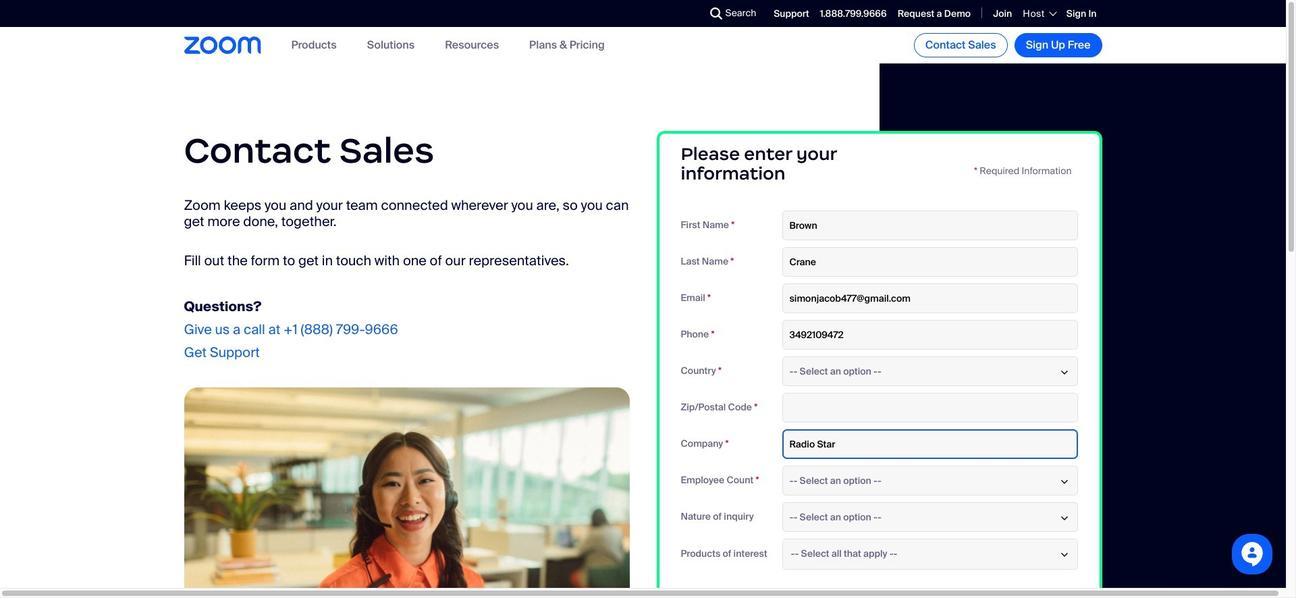 Task type: locate. For each thing, give the bounding box(es) containing it.
None search field
[[661, 3, 713, 24]]

email@yourcompany.com text field
[[782, 283, 1078, 313]]

None text field
[[782, 210, 1078, 240], [782, 320, 1078, 350], [782, 210, 1078, 240], [782, 320, 1078, 350]]

search image
[[710, 7, 722, 20]]

None text field
[[782, 247, 1078, 277], [782, 393, 1078, 422], [782, 429, 1078, 459], [782, 247, 1078, 277], [782, 393, 1078, 422], [782, 429, 1078, 459]]



Task type: vqa. For each thing, say whether or not it's contained in the screenshot.
search field
yes



Task type: describe. For each thing, give the bounding box(es) containing it.
zoom logo image
[[184, 37, 261, 54]]

search image
[[710, 7, 722, 20]]

customer support agent image
[[184, 387, 630, 598]]



